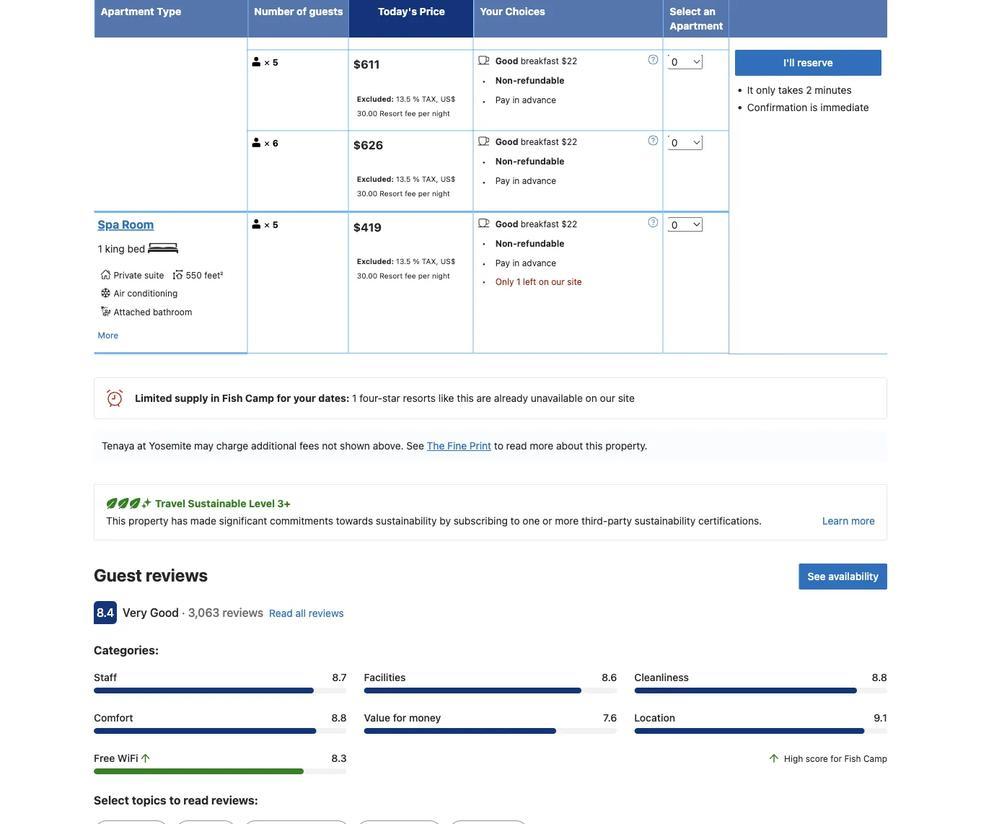 Task type: locate. For each thing, give the bounding box(es) containing it.
star
[[383, 392, 400, 404]]

non-
[[496, 76, 517, 86], [496, 156, 517, 166], [496, 238, 517, 248]]

are
[[477, 392, 491, 404]]

reviews right all
[[309, 607, 344, 619]]

resort up $419
[[380, 189, 403, 198]]

reviews inside guest reviews element
[[146, 565, 208, 585]]

30.00 for $626
[[357, 189, 378, 198]]

1 vertical spatial occupancy image
[[252, 137, 262, 147]]

1 horizontal spatial fish
[[845, 753, 861, 763]]

1 resort from the top
[[380, 28, 403, 37]]

resort down $419
[[380, 271, 403, 280]]

0 vertical spatial more
[[98, 23, 118, 33]]

1 vertical spatial ×
[[264, 137, 270, 148]]

2 horizontal spatial 1
[[517, 277, 521, 287]]

0 vertical spatial good breakfast $22
[[496, 56, 577, 66]]

2 vertical spatial non-
[[496, 238, 517, 248]]

13.5 % tax, us$ 30.00 resort fee per night up $611 on the left
[[357, 14, 456, 37]]

30.00 up $611 on the left
[[357, 28, 378, 37]]

subscribing
[[454, 515, 508, 527]]

camp for for
[[864, 753, 888, 763]]

breakfast for $611
[[521, 56, 559, 66]]

to right topics
[[169, 793, 181, 807]]

4 pay in advance from the top
[[496, 258, 557, 268]]

2 resort from the top
[[380, 109, 403, 117]]

2
[[806, 84, 812, 96]]

2 vertical spatial occupancy image
[[252, 219, 262, 229]]

550
[[186, 270, 202, 280]]

sustainability right party
[[635, 515, 696, 527]]

30.00 up $626
[[357, 109, 378, 117]]

left
[[523, 277, 536, 287]]

2 5 from the top
[[273, 220, 278, 230]]

4 13.5 from the top
[[396, 257, 411, 265]]

0 vertical spatial this
[[457, 392, 474, 404]]

site up property.
[[618, 392, 635, 404]]

1 night from the top
[[432, 28, 450, 37]]

1 $22 from the top
[[562, 56, 577, 66]]

select for select an apartment
[[670, 5, 701, 17]]

read
[[506, 440, 527, 452], [183, 793, 209, 807]]

3 non-refundable from the top
[[496, 238, 565, 248]]

2 13.5 % tax, us$ 30.00 resort fee per night from the top
[[357, 94, 456, 117]]

more right or
[[555, 515, 579, 527]]

4 tax, from the top
[[422, 257, 438, 265]]

more down apartment type at the top of the page
[[98, 23, 118, 33]]

staff
[[94, 671, 117, 683]]

1 us$ from the top
[[441, 14, 456, 22]]

tenaya at yosemite may charge additional fees not shown above. see the fine print to read more about this property.
[[102, 440, 648, 452]]

1 fee from the top
[[405, 28, 416, 37]]

for right value
[[393, 712, 407, 724]]

0 horizontal spatial to
[[169, 793, 181, 807]]

apartment down an
[[670, 20, 723, 32]]

0 vertical spatial site
[[567, 277, 582, 287]]

to left one
[[511, 515, 520, 527]]

8.8 up the 9.1
[[872, 671, 888, 683]]

3 more details on meals and payment options image from the top
[[649, 217, 659, 227]]

reviews up ·
[[146, 565, 208, 585]]

$22
[[562, 56, 577, 66], [562, 137, 577, 147], [562, 219, 577, 229]]

1 vertical spatial non-
[[496, 156, 517, 166]]

4 13.5 % tax, us$ 30.00 resort fee per night from the top
[[357, 257, 456, 280]]

30.00 for $419
[[357, 271, 378, 280]]

1 vertical spatial on
[[586, 392, 597, 404]]

3 non- from the top
[[496, 238, 517, 248]]

1 horizontal spatial read
[[506, 440, 527, 452]]

× 5
[[264, 56, 278, 67], [264, 219, 278, 230]]

1 vertical spatial for
[[393, 712, 407, 724]]

reviews left read
[[223, 606, 263, 619]]

30.00 for $611
[[357, 109, 378, 117]]

travel sustainable level 3+
[[155, 497, 291, 509]]

us$
[[441, 14, 456, 22], [441, 94, 456, 103], [441, 175, 456, 183], [441, 257, 456, 265]]

good breakfast $22
[[496, 56, 577, 66], [496, 137, 577, 147], [496, 219, 577, 229]]

sustainability left by on the left bottom of page
[[376, 515, 437, 527]]

takes
[[779, 84, 804, 96]]

0 horizontal spatial 8.8
[[331, 712, 347, 724]]

13.5 % tax, us$ 30.00 resort fee per night up $626
[[357, 94, 456, 117]]

facilities
[[364, 671, 406, 683]]

more right learn
[[852, 515, 875, 527]]

2 vertical spatial more details on meals and payment options image
[[649, 217, 659, 227]]

1 13.5 from the top
[[396, 14, 411, 22]]

×
[[264, 56, 270, 67], [264, 137, 270, 148], [264, 219, 270, 230]]

2 tax, from the top
[[422, 94, 438, 103]]

2 excluded: from the top
[[357, 94, 394, 103]]

good breakfast $22 for $611
[[496, 56, 577, 66]]

good
[[496, 56, 519, 66], [496, 137, 519, 147], [496, 219, 519, 229], [150, 606, 179, 619]]

2 us$ from the top
[[441, 94, 456, 103]]

1 refundable from the top
[[517, 76, 565, 86]]

1 occupancy image from the top
[[252, 57, 262, 66]]

pay
[[496, 14, 510, 25], [496, 95, 510, 105], [496, 176, 510, 186], [496, 258, 510, 268]]

fish
[[222, 392, 243, 404], [845, 753, 861, 763]]

for
[[277, 392, 291, 404], [393, 712, 407, 724], [831, 753, 842, 763]]

for right score
[[831, 753, 842, 763]]

1 horizontal spatial for
[[393, 712, 407, 724]]

0 vertical spatial camp
[[245, 392, 274, 404]]

pay for more details on meals and payment options icon related to $626
[[496, 176, 510, 186]]

in
[[513, 14, 520, 25], [513, 95, 520, 105], [513, 176, 520, 186], [513, 258, 520, 268], [211, 392, 220, 404]]

1 vertical spatial good breakfast $22
[[496, 137, 577, 147]]

0 vertical spatial see
[[407, 440, 424, 452]]

charge
[[216, 440, 248, 452]]

night for $611
[[432, 109, 450, 117]]

2 horizontal spatial for
[[831, 753, 842, 763]]

this left are
[[457, 392, 474, 404]]

1 × 5 from the top
[[264, 56, 278, 67]]

1 vertical spatial 5
[[273, 220, 278, 230]]

2 vertical spatial non-refundable
[[496, 238, 565, 248]]

30.00 up $419
[[357, 189, 378, 198]]

1 horizontal spatial apartment
[[670, 20, 723, 32]]

made
[[190, 515, 216, 527]]

good breakfast $22 for $626
[[496, 137, 577, 147]]

0 vertical spatial breakfast
[[521, 56, 559, 66]]

for left your
[[277, 392, 291, 404]]

camp down the 9.1
[[864, 753, 888, 763]]

3 × from the top
[[264, 219, 270, 230]]

more details on meals and payment options image
[[649, 55, 659, 65], [649, 135, 659, 145], [649, 217, 659, 227]]

3 night from the top
[[432, 189, 450, 198]]

3 refundable from the top
[[517, 238, 565, 248]]

good for $611's more details on meals and payment options icon
[[496, 56, 519, 66]]

2 % from the top
[[413, 94, 420, 103]]

2 vertical spatial ×
[[264, 219, 270, 230]]

limited
[[135, 392, 172, 404]]

fish right score
[[845, 753, 861, 763]]

1 horizontal spatial more
[[555, 515, 579, 527]]

1 more details on meals and payment options image from the top
[[649, 55, 659, 65]]

0 vertical spatial more details on meals and payment options image
[[649, 55, 659, 65]]

2 night from the top
[[432, 109, 450, 117]]

site right left
[[567, 277, 582, 287]]

0 horizontal spatial sustainability
[[376, 515, 437, 527]]

1 vertical spatial × 5
[[264, 219, 278, 230]]

0 horizontal spatial camp
[[245, 392, 274, 404]]

3 30.00 from the top
[[357, 189, 378, 198]]

2 fee from the top
[[405, 109, 416, 117]]

3 us$ from the top
[[441, 175, 456, 183]]

an
[[704, 5, 716, 17]]

1 13.5 % tax, us$ 30.00 resort fee per night from the top
[[357, 14, 456, 37]]

0 horizontal spatial reviews
[[146, 565, 208, 585]]

1 • from the top
[[482, 15, 486, 26]]

1 vertical spatial more details on meals and payment options image
[[649, 135, 659, 145]]

1 horizontal spatial this
[[586, 440, 603, 452]]

4 30.00 from the top
[[357, 271, 378, 280]]

2 × 5 from the top
[[264, 219, 278, 230]]

8.8
[[872, 671, 888, 683], [331, 712, 347, 724]]

3 tax, from the top
[[422, 175, 438, 183]]

1 vertical spatial more
[[98, 330, 118, 340]]

$22 for $626
[[562, 137, 577, 147]]

2 refundable from the top
[[517, 156, 565, 166]]

4 pay from the top
[[496, 258, 510, 268]]

this
[[457, 392, 474, 404], [586, 440, 603, 452]]

type
[[157, 5, 181, 17]]

excluded: down $611 on the left
[[357, 94, 394, 103]]

dates:
[[318, 392, 350, 404]]

select an apartment
[[670, 5, 723, 32]]

property
[[129, 515, 169, 527]]

1 vertical spatial camp
[[864, 753, 888, 763]]

2 non-refundable from the top
[[496, 156, 565, 166]]

1 vertical spatial $22
[[562, 137, 577, 147]]

1 left king
[[98, 243, 102, 255]]

see availability button
[[799, 563, 888, 589]]

1 vertical spatial non-refundable
[[496, 156, 565, 166]]

see left availability
[[808, 570, 826, 582]]

select for select topics to read reviews:
[[94, 793, 129, 807]]

resort down today's
[[380, 28, 403, 37]]

2 $22 from the top
[[562, 137, 577, 147]]

0 horizontal spatial select
[[94, 793, 129, 807]]

2 good breakfast $22 from the top
[[496, 137, 577, 147]]

comfort 8.8 meter
[[94, 728, 347, 734]]

guest
[[94, 565, 142, 585]]

4 us$ from the top
[[441, 257, 456, 265]]

3 fee from the top
[[405, 189, 416, 198]]

2 vertical spatial 1
[[352, 392, 357, 404]]

pay in advance
[[496, 14, 557, 25], [496, 95, 557, 105], [496, 176, 557, 186], [496, 258, 557, 268]]

2 vertical spatial $22
[[562, 219, 577, 229]]

money
[[409, 712, 441, 724]]

1 5 from the top
[[273, 57, 278, 67]]

8.8 for comfort
[[331, 712, 347, 724]]

significant
[[219, 515, 267, 527]]

high
[[784, 753, 803, 763]]

1 horizontal spatial sustainability
[[635, 515, 696, 527]]

% for $419
[[413, 257, 420, 265]]

1 horizontal spatial on
[[586, 392, 597, 404]]

our right unavailable
[[600, 392, 615, 404]]

free wifi 8.3 meter
[[94, 768, 347, 774]]

0 vertical spatial apartment
[[101, 5, 154, 17]]

1
[[98, 243, 102, 255], [517, 277, 521, 287], [352, 392, 357, 404]]

attached bathroom
[[114, 307, 192, 317]]

like
[[439, 392, 454, 404]]

topics
[[132, 793, 167, 807]]

immediate
[[821, 101, 869, 113]]

1 horizontal spatial 8.8
[[872, 671, 888, 683]]

2 vertical spatial good breakfast $22
[[496, 219, 577, 229]]

suite
[[144, 270, 164, 280]]

2 pay from the top
[[496, 95, 510, 105]]

1 × from the top
[[264, 56, 270, 67]]

1 vertical spatial more link
[[98, 327, 118, 342]]

4 per from the top
[[418, 271, 430, 280]]

breakfast for $626
[[521, 137, 559, 147]]

spa room
[[98, 218, 154, 231]]

on
[[539, 277, 549, 287], [586, 392, 597, 404]]

13.5 % tax, us$ 30.00 resort fee per night
[[357, 14, 456, 37], [357, 94, 456, 117], [357, 175, 456, 198], [357, 257, 456, 280]]

0 horizontal spatial apartment
[[101, 5, 154, 17]]

more link down attached
[[98, 327, 118, 342]]

cleanliness 8.8 meter
[[635, 688, 888, 693]]

1 horizontal spatial select
[[670, 5, 701, 17]]

0 horizontal spatial on
[[539, 277, 549, 287]]

0 horizontal spatial 1
[[98, 243, 102, 255]]

1 non-refundable from the top
[[496, 76, 565, 86]]

2 advance from the top
[[522, 95, 557, 105]]

6 • from the top
[[482, 238, 486, 249]]

select inside select an apartment
[[670, 5, 701, 17]]

us$ for $611
[[441, 94, 456, 103]]

resort up $626
[[380, 109, 403, 117]]

2 per from the top
[[418, 109, 430, 117]]

2 vertical spatial refundable
[[517, 238, 565, 248]]

on right left
[[539, 277, 549, 287]]

0 horizontal spatial site
[[567, 277, 582, 287]]

× for $611
[[264, 56, 270, 67]]

0 vertical spatial $22
[[562, 56, 577, 66]]

value
[[364, 712, 390, 724]]

tax, for $419
[[422, 257, 438, 265]]

read
[[269, 607, 293, 619]]

0 horizontal spatial for
[[277, 392, 291, 404]]

0 vertical spatial select
[[670, 5, 701, 17]]

value for money
[[364, 712, 441, 724]]

$22 for $611
[[562, 56, 577, 66]]

1 vertical spatial to
[[511, 515, 520, 527]]

0 horizontal spatial our
[[552, 277, 565, 287]]

4 resort from the top
[[380, 271, 403, 280]]

fine
[[447, 440, 467, 452]]

0 vertical spatial 5
[[273, 57, 278, 67]]

0 vertical spatial refundable
[[517, 76, 565, 86]]

1 pay from the top
[[496, 14, 510, 25]]

fish right supply
[[222, 392, 243, 404]]

2 • from the top
[[482, 76, 486, 86]]

read right print
[[506, 440, 527, 452]]

0 vertical spatial 8.8
[[872, 671, 888, 683]]

1 horizontal spatial site
[[618, 392, 635, 404]]

more details on meals and payment options image for $626
[[649, 135, 659, 145]]

8.8 left value
[[331, 712, 347, 724]]

30.00 down $419
[[357, 271, 378, 280]]

3 13.5 % tax, us$ 30.00 resort fee per night from the top
[[357, 175, 456, 198]]

0 vertical spatial more link
[[98, 21, 118, 35]]

5 for 1st occupancy image from the bottom of the page
[[273, 220, 278, 230]]

1 horizontal spatial see
[[808, 570, 826, 582]]

select left an
[[670, 5, 701, 17]]

0 vertical spatial × 5
[[264, 56, 278, 67]]

more left about
[[530, 440, 554, 452]]

1 left four-
[[352, 392, 357, 404]]

1 vertical spatial site
[[618, 392, 635, 404]]

2 occupancy image from the top
[[252, 137, 262, 147]]

private
[[114, 270, 142, 280]]

1 vertical spatial 8.8
[[331, 712, 347, 724]]

read down free wifi 8.3 meter
[[183, 793, 209, 807]]

2 sustainability from the left
[[635, 515, 696, 527]]

3 % from the top
[[413, 175, 420, 183]]

13.5 for $626
[[396, 175, 411, 183]]

0 vertical spatial ×
[[264, 56, 270, 67]]

13.5 % tax, us$ 30.00 resort fee per night down $626
[[357, 175, 456, 198]]

learn more button
[[823, 514, 875, 528]]

the fine print link
[[427, 440, 492, 452]]

550 feet²
[[186, 270, 223, 280]]

8.7
[[332, 671, 347, 683]]

not
[[322, 440, 337, 452]]

2 horizontal spatial more
[[852, 515, 875, 527]]

towards
[[336, 515, 373, 527]]

2 13.5 from the top
[[396, 94, 411, 103]]

more down attached
[[98, 330, 118, 340]]

good for 1st more details on meals and payment options icon from the bottom
[[496, 219, 519, 229]]

1 non- from the top
[[496, 76, 517, 86]]

1 more from the top
[[98, 23, 118, 33]]

2 horizontal spatial reviews
[[309, 607, 344, 619]]

more link
[[98, 21, 118, 35], [98, 327, 118, 342]]

or
[[543, 515, 552, 527]]

2 non- from the top
[[496, 156, 517, 166]]

cleanliness
[[635, 671, 689, 683]]

excluded: down $626
[[357, 175, 394, 183]]

1 left left
[[517, 277, 521, 287]]

see left the
[[407, 440, 424, 452]]

very
[[123, 606, 147, 619]]

more inside button
[[852, 515, 875, 527]]

0 vertical spatial fish
[[222, 392, 243, 404]]

0 horizontal spatial more
[[530, 440, 554, 452]]

4 % from the top
[[413, 257, 420, 265]]

1 vertical spatial refundable
[[517, 156, 565, 166]]

excluded: up $611 on the left
[[357, 14, 394, 22]]

our
[[552, 277, 565, 287], [600, 392, 615, 404]]

tax, for $626
[[422, 175, 438, 183]]

bathroom
[[153, 307, 192, 317]]

3+
[[277, 497, 291, 509]]

0 vertical spatial non-
[[496, 76, 517, 86]]

see inside button
[[808, 570, 826, 582]]

1 vertical spatial breakfast
[[521, 137, 559, 147]]

%
[[413, 14, 420, 22], [413, 94, 420, 103], [413, 175, 420, 183], [413, 257, 420, 265]]

feet²
[[204, 270, 223, 280]]

location 9.1 meter
[[635, 728, 888, 734]]

1 vertical spatial fish
[[845, 753, 861, 763]]

our right left
[[552, 277, 565, 287]]

0 vertical spatial occupancy image
[[252, 57, 262, 66]]

2 30.00 from the top
[[357, 109, 378, 117]]

location
[[635, 712, 675, 724]]

four-
[[360, 392, 383, 404]]

3 resort from the top
[[380, 189, 403, 198]]

2 pay in advance from the top
[[496, 95, 557, 105]]

above.
[[373, 440, 404, 452]]

fee for $611
[[405, 109, 416, 117]]

resort for $611
[[380, 109, 403, 117]]

1 vertical spatial select
[[94, 793, 129, 807]]

additional
[[251, 440, 297, 452]]

1 vertical spatial see
[[808, 570, 826, 582]]

choices
[[505, 5, 545, 17]]

this right about
[[586, 440, 603, 452]]

4 fee from the top
[[405, 271, 416, 280]]

1 good breakfast $22 from the top
[[496, 56, 577, 66]]

more for first more link from the bottom of the page
[[98, 330, 118, 340]]

to right print
[[494, 440, 504, 452]]

see
[[407, 440, 424, 452], [808, 570, 826, 582]]

more
[[530, 440, 554, 452], [555, 515, 579, 527], [852, 515, 875, 527]]

apartment left 'type'
[[101, 5, 154, 17]]

1 horizontal spatial camp
[[864, 753, 888, 763]]

select left topics
[[94, 793, 129, 807]]

4 excluded: from the top
[[357, 257, 394, 265]]

on right unavailable
[[586, 392, 597, 404]]

the
[[427, 440, 445, 452]]

3 per from the top
[[418, 189, 430, 198]]

1 horizontal spatial reviews
[[223, 606, 263, 619]]

only 1 left on our site
[[496, 277, 582, 287]]

more link down apartment type at the top of the page
[[98, 21, 118, 35]]

all
[[296, 607, 306, 619]]

1 horizontal spatial our
[[600, 392, 615, 404]]

% for $611
[[413, 94, 420, 103]]

2 vertical spatial breakfast
[[521, 219, 559, 229]]

3 $22 from the top
[[562, 219, 577, 229]]

0 vertical spatial read
[[506, 440, 527, 452]]

2 breakfast from the top
[[521, 137, 559, 147]]

king
[[105, 243, 125, 255]]

excluded: for $626
[[357, 175, 394, 183]]

13.5 % tax, us$ 30.00 resort fee per night down $419
[[357, 257, 456, 280]]

advance
[[522, 14, 557, 25], [522, 95, 557, 105], [522, 176, 557, 186], [522, 258, 557, 268]]

2 more from the top
[[98, 330, 118, 340]]

excluded: down $419
[[357, 257, 394, 265]]

occupancy image for $626
[[252, 137, 262, 147]]

1 breakfast from the top
[[521, 56, 559, 66]]

3 pay from the top
[[496, 176, 510, 186]]

3 good breakfast $22 from the top
[[496, 219, 577, 229]]

1 vertical spatial read
[[183, 793, 209, 807]]

2 × from the top
[[264, 137, 270, 148]]

0 vertical spatial non-refundable
[[496, 76, 565, 86]]

occupancy image
[[252, 57, 262, 66], [252, 137, 262, 147], [252, 219, 262, 229]]

fee
[[405, 28, 416, 37], [405, 109, 416, 117], [405, 189, 416, 198], [405, 271, 416, 280]]

camp left your
[[245, 392, 274, 404]]

in for 1st more details on meals and payment options icon from the bottom
[[513, 258, 520, 268]]

4 night from the top
[[432, 271, 450, 280]]

3 pay in advance from the top
[[496, 176, 557, 186]]

3 excluded: from the top
[[357, 175, 394, 183]]

non-refundable
[[496, 76, 565, 86], [496, 156, 565, 166], [496, 238, 565, 248]]

2 more details on meals and payment options image from the top
[[649, 135, 659, 145]]

us$ for $626
[[441, 175, 456, 183]]



Task type: describe. For each thing, give the bounding box(es) containing it.
13.5 % tax, us$ 30.00 resort fee per night for $611
[[357, 94, 456, 117]]

7 • from the top
[[482, 259, 486, 269]]

1 vertical spatial this
[[586, 440, 603, 452]]

1 vertical spatial apartment
[[670, 20, 723, 32]]

8.3
[[332, 752, 347, 764]]

i'll reserve
[[784, 57, 833, 69]]

comfort
[[94, 712, 133, 724]]

read all reviews
[[269, 607, 344, 619]]

3 advance from the top
[[522, 176, 557, 186]]

more details on meals and payment options image for $611
[[649, 55, 659, 65]]

1 pay in advance from the top
[[496, 14, 557, 25]]

non-refundable for $611
[[496, 76, 565, 86]]

non-refundable for $626
[[496, 156, 565, 166]]

supply
[[175, 392, 208, 404]]

excluded: for $419
[[357, 257, 394, 265]]

already
[[494, 392, 528, 404]]

air
[[114, 288, 125, 298]]

your
[[294, 392, 316, 404]]

staff 8.7 meter
[[94, 688, 347, 693]]

1 excluded: from the top
[[357, 14, 394, 22]]

refundable for $626
[[517, 156, 565, 166]]

wifi
[[118, 752, 138, 764]]

facilities 8.6 meter
[[364, 688, 617, 693]]

1 30.00 from the top
[[357, 28, 378, 37]]

resort for $419
[[380, 271, 403, 280]]

1 vertical spatial our
[[600, 392, 615, 404]]

bed
[[127, 243, 145, 255]]

spa
[[98, 218, 119, 231]]

2 vertical spatial for
[[831, 753, 842, 763]]

us$ for $419
[[441, 257, 456, 265]]

travel
[[155, 497, 185, 509]]

about
[[556, 440, 583, 452]]

fish for for
[[845, 753, 861, 763]]

excluded: for $611
[[357, 94, 394, 103]]

0 vertical spatial for
[[277, 392, 291, 404]]

in for more details on meals and payment options icon related to $626
[[513, 176, 520, 186]]

of
[[297, 5, 307, 17]]

fish for in
[[222, 392, 243, 404]]

0 vertical spatial our
[[552, 277, 565, 287]]

% for $626
[[413, 175, 420, 183]]

camp for in
[[245, 392, 274, 404]]

per for $626
[[418, 189, 430, 198]]

air conditioning
[[114, 288, 178, 298]]

by
[[440, 515, 451, 527]]

× 5 for occupancy image corresponding to $611
[[264, 56, 278, 67]]

select topics to read reviews:
[[94, 793, 258, 807]]

·
[[182, 606, 185, 619]]

pay in advance for more details on meals and payment options icon related to $626
[[496, 176, 557, 186]]

may
[[194, 440, 214, 452]]

today's price
[[378, 5, 445, 17]]

13.5 % tax, us$ 30.00 resort fee per night for $419
[[357, 257, 456, 280]]

8.6
[[602, 671, 617, 683]]

only
[[756, 84, 776, 96]]

rated very good element
[[123, 606, 179, 619]]

categories:
[[94, 643, 159, 657]]

5 • from the top
[[482, 177, 486, 187]]

13.5 for $419
[[396, 257, 411, 265]]

× 5 for 1st occupancy image from the bottom of the page
[[264, 219, 278, 230]]

13.5 for $611
[[396, 94, 411, 103]]

apartment type
[[101, 5, 181, 17]]

scored 8.4 element
[[94, 601, 117, 624]]

fee for $419
[[405, 271, 416, 280]]

4 advance from the top
[[522, 258, 557, 268]]

fee for $626
[[405, 189, 416, 198]]

$626
[[353, 138, 383, 152]]

this property has made significant commitments towards sustainability by subscribing to one or more third-party sustainability certifications.
[[106, 515, 762, 527]]

private suite
[[114, 270, 164, 280]]

guest reviews element
[[94, 563, 794, 587]]

per for $419
[[418, 271, 430, 280]]

0 horizontal spatial read
[[183, 793, 209, 807]]

$611
[[353, 58, 380, 71]]

3 occupancy image from the top
[[252, 219, 262, 229]]

commitments
[[270, 515, 333, 527]]

learn more
[[823, 515, 875, 527]]

availability
[[829, 570, 879, 582]]

pay in advance for $611's more details on meals and payment options icon
[[496, 95, 557, 105]]

your
[[480, 5, 503, 17]]

8.4
[[97, 606, 114, 619]]

score
[[806, 753, 828, 763]]

0 horizontal spatial see
[[407, 440, 424, 452]]

shown
[[340, 440, 370, 452]]

in for $611's more details on meals and payment options icon
[[513, 95, 520, 105]]

13.5 % tax, us$ 30.00 resort fee per night for $626
[[357, 175, 456, 198]]

value for money 7.6 meter
[[364, 728, 617, 734]]

$419
[[353, 220, 382, 234]]

number
[[254, 5, 294, 17]]

level
[[249, 497, 275, 509]]

confirmation
[[747, 101, 808, 113]]

3 • from the top
[[482, 96, 486, 106]]

0 vertical spatial 1
[[98, 243, 102, 255]]

today's
[[378, 5, 417, 17]]

1 tax, from the top
[[422, 14, 438, 22]]

2 vertical spatial to
[[169, 793, 181, 807]]

is
[[810, 101, 818, 113]]

1 sustainability from the left
[[376, 515, 437, 527]]

pay for 1st more details on meals and payment options icon from the bottom
[[496, 258, 510, 268]]

limited supply in fish camp for your dates: 1 four-star resorts like this are already unavailable on our site
[[135, 392, 635, 404]]

1 more link from the top
[[98, 21, 118, 35]]

non- for $611
[[496, 76, 517, 86]]

refundable for $611
[[517, 76, 565, 86]]

night for $626
[[432, 189, 450, 198]]

per for $611
[[418, 109, 430, 117]]

resorts
[[403, 392, 436, 404]]

sustainable
[[188, 497, 247, 509]]

0 vertical spatial on
[[539, 277, 549, 287]]

more for second more link from the bottom of the page
[[98, 23, 118, 33]]

1 king bed
[[98, 243, 148, 255]]

night for $419
[[432, 271, 450, 280]]

yosemite
[[149, 440, 192, 452]]

resort for $626
[[380, 189, 403, 198]]

number of guests
[[254, 5, 343, 17]]

× for $626
[[264, 137, 270, 148]]

non- for $626
[[496, 156, 517, 166]]

reviews:
[[211, 793, 258, 807]]

4 • from the top
[[482, 156, 486, 167]]

high score for fish camp
[[784, 753, 888, 763]]

2 horizontal spatial to
[[511, 515, 520, 527]]

tenaya
[[102, 440, 134, 452]]

0 horizontal spatial this
[[457, 392, 474, 404]]

8 • from the top
[[482, 277, 486, 287]]

tax, for $611
[[422, 94, 438, 103]]

2 more link from the top
[[98, 327, 118, 342]]

7.6
[[603, 712, 617, 724]]

guest reviews
[[94, 565, 208, 585]]

learn
[[823, 515, 849, 527]]

property.
[[606, 440, 648, 452]]

8.8 for cleanliness
[[872, 671, 888, 683]]

this
[[106, 515, 126, 527]]

print
[[470, 440, 492, 452]]

free wifi
[[94, 752, 138, 764]]

minutes
[[815, 84, 852, 96]]

5 for occupancy image corresponding to $611
[[273, 57, 278, 67]]

1 % from the top
[[413, 14, 420, 22]]

very good · 3,063 reviews
[[123, 606, 263, 619]]

party
[[608, 515, 632, 527]]

review categories element
[[94, 641, 159, 659]]

1 horizontal spatial 1
[[352, 392, 357, 404]]

3 breakfast from the top
[[521, 219, 559, 229]]

certifications.
[[699, 515, 762, 527]]

conditioning
[[127, 288, 178, 298]]

1 per from the top
[[418, 28, 430, 37]]

1 vertical spatial 1
[[517, 277, 521, 287]]

1 horizontal spatial to
[[494, 440, 504, 452]]

spa room link
[[98, 217, 239, 232]]

pay for $611's more details on meals and payment options icon
[[496, 95, 510, 105]]

1 advance from the top
[[522, 14, 557, 25]]

i'll reserve button
[[735, 50, 882, 76]]

occupancy image for $611
[[252, 57, 262, 66]]

3,063
[[188, 606, 220, 619]]

third-
[[582, 515, 608, 527]]

pay in advance for 1st more details on meals and payment options icon from the bottom
[[496, 258, 557, 268]]

your choices
[[480, 5, 545, 17]]

good for more details on meals and payment options icon related to $626
[[496, 137, 519, 147]]



Task type: vqa. For each thing, say whether or not it's contained in the screenshot.
Find
no



